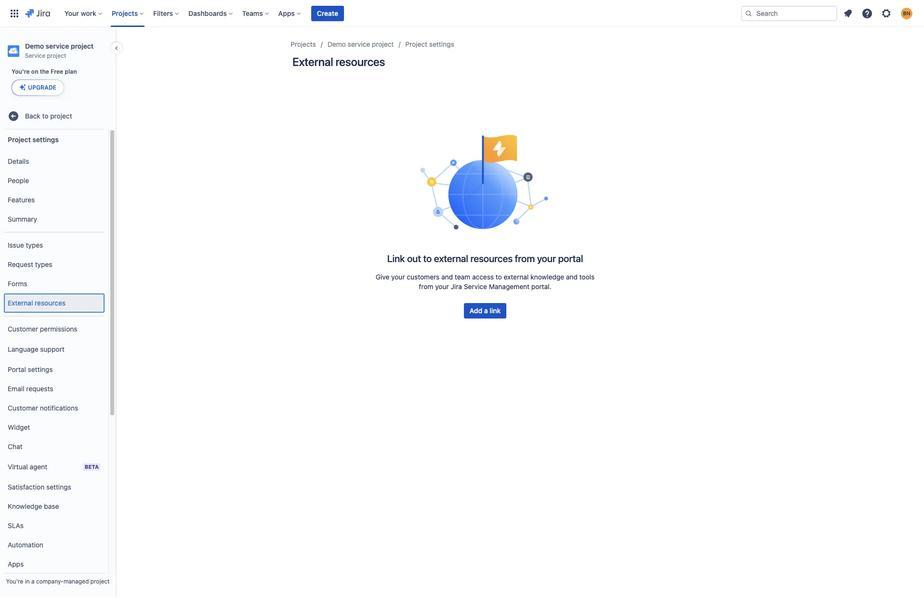 Task type: locate. For each thing, give the bounding box(es) containing it.
project right back
[[50, 112, 72, 120]]

project settings
[[405, 40, 454, 48], [8, 135, 59, 143]]

external resources
[[292, 55, 385, 68], [8, 299, 66, 307]]

1 customer from the top
[[8, 325, 38, 333]]

your up knowledge
[[537, 253, 556, 264]]

0 vertical spatial a
[[484, 306, 488, 315]]

0 horizontal spatial and
[[441, 273, 453, 281]]

0 horizontal spatial a
[[31, 578, 35, 585]]

0 vertical spatial project
[[405, 40, 427, 48]]

forms
[[8, 279, 27, 288]]

project
[[372, 40, 394, 48], [71, 42, 94, 50], [47, 52, 66, 59], [50, 112, 72, 120], [90, 578, 110, 585]]

group
[[4, 149, 105, 232], [4, 232, 105, 316], [4, 316, 105, 577]]

1 vertical spatial your
[[391, 273, 405, 281]]

external
[[292, 55, 333, 68], [8, 299, 33, 307]]

0 vertical spatial your
[[537, 253, 556, 264]]

notifications image
[[842, 7, 854, 19]]

features
[[8, 196, 35, 204]]

project inside "link"
[[372, 40, 394, 48]]

knowledge
[[531, 273, 564, 281]]

customer up widget
[[8, 404, 38, 412]]

resources up access
[[470, 253, 513, 264]]

0 vertical spatial resources
[[336, 55, 385, 68]]

1 vertical spatial from
[[419, 282, 433, 291]]

external inside give your customers and team access to external knowledge and tools from your jira service management portal.
[[504, 273, 529, 281]]

0 vertical spatial apps
[[278, 9, 295, 17]]

requests
[[26, 384, 53, 393]]

project right managed
[[90, 578, 110, 585]]

your work button
[[62, 6, 106, 21]]

link
[[387, 253, 405, 264]]

external up management
[[504, 273, 529, 281]]

2 vertical spatial to
[[496, 273, 502, 281]]

0 horizontal spatial from
[[419, 282, 433, 291]]

1 and from the left
[[441, 273, 453, 281]]

people
[[8, 176, 29, 184]]

apps
[[278, 9, 295, 17], [8, 560, 24, 568]]

0 vertical spatial to
[[42, 112, 48, 120]]

to right out
[[423, 253, 432, 264]]

service inside demo service project service project
[[25, 52, 45, 59]]

1 horizontal spatial apps
[[278, 9, 295, 17]]

0 vertical spatial customer
[[8, 325, 38, 333]]

2 horizontal spatial resources
[[470, 253, 513, 264]]

2 customer from the top
[[8, 404, 38, 412]]

apps down automation
[[8, 560, 24, 568]]

external down projects 'link'
[[292, 55, 333, 68]]

0 vertical spatial types
[[26, 241, 43, 249]]

project down primary 'element'
[[372, 40, 394, 48]]

settings for portal settings link
[[28, 365, 53, 373]]

back
[[25, 112, 40, 120]]

0 horizontal spatial external
[[434, 253, 468, 264]]

link out to external resources from your portal
[[387, 253, 583, 264]]

from inside give your customers and team access to external knowledge and tools from your jira service management portal.
[[419, 282, 433, 291]]

0 horizontal spatial external
[[8, 299, 33, 307]]

you're left on
[[12, 68, 30, 75]]

2 group from the top
[[4, 232, 105, 316]]

project up plan
[[71, 42, 94, 50]]

0 horizontal spatial apps
[[8, 560, 24, 568]]

1 horizontal spatial external
[[504, 273, 529, 281]]

1 vertical spatial types
[[35, 260, 52, 268]]

a
[[484, 306, 488, 315], [31, 578, 35, 585]]

service
[[25, 52, 45, 59], [464, 282, 487, 291]]

project settings link
[[405, 39, 454, 50]]

settings for project settings "link"
[[429, 40, 454, 48]]

1 horizontal spatial project settings
[[405, 40, 454, 48]]

1 vertical spatial projects
[[291, 40, 316, 48]]

apps right teams popup button
[[278, 9, 295, 17]]

types inside 'link'
[[26, 241, 43, 249]]

jira
[[451, 282, 462, 291]]

from down customers
[[419, 282, 433, 291]]

resources down "demo service project" "link"
[[336, 55, 385, 68]]

settings
[[429, 40, 454, 48], [32, 135, 59, 143], [28, 365, 53, 373], [46, 483, 71, 491]]

beta
[[85, 464, 99, 470]]

a right in
[[31, 578, 35, 585]]

1 horizontal spatial a
[[484, 306, 488, 315]]

customer notifications
[[8, 404, 78, 412]]

demo inside demo service project service project
[[25, 42, 44, 50]]

portal
[[8, 365, 26, 373]]

your right give on the left top
[[391, 273, 405, 281]]

1 horizontal spatial project
[[405, 40, 427, 48]]

knowledge base link
[[4, 497, 105, 516]]

a inside button
[[484, 306, 488, 315]]

a left link
[[484, 306, 488, 315]]

on
[[31, 68, 38, 75]]

resources down forms 'link'
[[35, 299, 66, 307]]

widget
[[8, 423, 30, 431]]

1 horizontal spatial service
[[348, 40, 370, 48]]

0 horizontal spatial projects
[[112, 9, 138, 17]]

customer notifications link
[[4, 399, 105, 418]]

from up knowledge
[[515, 253, 535, 264]]

demo up on
[[25, 42, 44, 50]]

external resources down forms 'link'
[[8, 299, 66, 307]]

your
[[64, 9, 79, 17]]

portal settings
[[8, 365, 53, 373]]

0 vertical spatial external
[[292, 55, 333, 68]]

1 horizontal spatial from
[[515, 253, 535, 264]]

support
[[40, 345, 64, 353]]

project
[[405, 40, 427, 48], [8, 135, 31, 143]]

1 vertical spatial service
[[464, 282, 487, 291]]

you're in a company-managed project
[[6, 578, 110, 585]]

group containing details
[[4, 149, 105, 232]]

external up team
[[434, 253, 468, 264]]

and up jira
[[441, 273, 453, 281]]

1 vertical spatial external
[[8, 299, 33, 307]]

3 group from the top
[[4, 316, 105, 577]]

you're for you're on the free plan
[[12, 68, 30, 75]]

service inside "link"
[[348, 40, 370, 48]]

1 vertical spatial resources
[[470, 253, 513, 264]]

chat link
[[4, 437, 105, 456]]

group containing issue types
[[4, 232, 105, 316]]

types
[[26, 241, 43, 249], [35, 260, 52, 268]]

1 horizontal spatial service
[[464, 282, 487, 291]]

0 vertical spatial you're
[[12, 68, 30, 75]]

portal settings link
[[4, 360, 105, 379]]

notifications
[[40, 404, 78, 412]]

jira image
[[25, 7, 50, 19], [25, 7, 50, 19]]

apps for apps link
[[8, 560, 24, 568]]

projects inside dropdown button
[[112, 9, 138, 17]]

types right issue
[[26, 241, 43, 249]]

0 horizontal spatial your
[[391, 273, 405, 281]]

dashboards button
[[186, 6, 236, 21]]

0 horizontal spatial service
[[46, 42, 69, 50]]

1 group from the top
[[4, 149, 105, 232]]

demo for demo service project
[[328, 40, 346, 48]]

apps for apps popup button
[[278, 9, 295, 17]]

0 horizontal spatial resources
[[35, 299, 66, 307]]

types for request types
[[35, 260, 52, 268]]

1 vertical spatial to
[[423, 253, 432, 264]]

external
[[434, 253, 468, 264], [504, 273, 529, 281]]

Search field
[[741, 6, 837, 21]]

1 vertical spatial you're
[[6, 578, 23, 585]]

search image
[[745, 9, 753, 17]]

1 vertical spatial project settings
[[8, 135, 59, 143]]

your left jira
[[435, 282, 449, 291]]

projects
[[112, 9, 138, 17], [291, 40, 316, 48]]

settings inside "link"
[[429, 40, 454, 48]]

1 horizontal spatial projects
[[291, 40, 316, 48]]

help image
[[862, 7, 873, 19]]

to inside give your customers and team access to external knowledge and tools from your jira service management portal.
[[496, 273, 502, 281]]

projects right work
[[112, 9, 138, 17]]

0 horizontal spatial demo
[[25, 42, 44, 50]]

permissions
[[40, 325, 77, 333]]

service up free
[[46, 42, 69, 50]]

1 horizontal spatial external resources
[[292, 55, 385, 68]]

0 horizontal spatial external resources
[[8, 299, 66, 307]]

apps link
[[4, 555, 105, 574]]

and
[[441, 273, 453, 281], [566, 273, 578, 281]]

email
[[8, 384, 24, 393]]

resources
[[336, 55, 385, 68], [470, 253, 513, 264], [35, 299, 66, 307]]

satisfaction
[[8, 483, 44, 491]]

customer up language
[[8, 325, 38, 333]]

types down issue types 'link'
[[35, 260, 52, 268]]

upgrade button
[[12, 80, 64, 95]]

0 horizontal spatial service
[[25, 52, 45, 59]]

customer
[[8, 325, 38, 333], [8, 404, 38, 412]]

1 horizontal spatial demo
[[328, 40, 346, 48]]

external down "forms"
[[8, 299, 33, 307]]

email requests
[[8, 384, 53, 393]]

apps inside popup button
[[278, 9, 295, 17]]

give your customers and team access to external knowledge and tools from your jira service management portal.
[[376, 273, 595, 291]]

your
[[537, 253, 556, 264], [391, 273, 405, 281], [435, 282, 449, 291]]

0 vertical spatial project settings
[[405, 40, 454, 48]]

summary
[[8, 215, 37, 223]]

1 horizontal spatial resources
[[336, 55, 385, 68]]

1 horizontal spatial external
[[292, 55, 333, 68]]

service for demo service project service project
[[46, 42, 69, 50]]

customer permissions
[[8, 325, 77, 333]]

2 horizontal spatial your
[[537, 253, 556, 264]]

out
[[407, 253, 421, 264]]

1 vertical spatial a
[[31, 578, 35, 585]]

service
[[348, 40, 370, 48], [46, 42, 69, 50]]

demo down create button
[[328, 40, 346, 48]]

1 vertical spatial apps
[[8, 560, 24, 568]]

service down access
[[464, 282, 487, 291]]

service inside demo service project service project
[[46, 42, 69, 50]]

demo inside "link"
[[328, 40, 346, 48]]

virtual agent
[[8, 462, 47, 471]]

you're left in
[[6, 578, 23, 585]]

settings for satisfaction settings link
[[46, 483, 71, 491]]

0 vertical spatial service
[[25, 52, 45, 59]]

team
[[455, 273, 470, 281]]

1 horizontal spatial and
[[566, 273, 578, 281]]

service inside give your customers and team access to external knowledge and tools from your jira service management portal.
[[464, 282, 487, 291]]

projects down apps popup button
[[291, 40, 316, 48]]

appswitcher icon image
[[9, 7, 20, 19]]

issue types
[[8, 241, 43, 249]]

banner
[[0, 0, 924, 27]]

2 horizontal spatial to
[[496, 273, 502, 281]]

0 vertical spatial external
[[434, 253, 468, 264]]

from
[[515, 253, 535, 264], [419, 282, 433, 291]]

0 horizontal spatial project
[[8, 135, 31, 143]]

external resources down "demo service project" "link"
[[292, 55, 385, 68]]

your profile and settings image
[[901, 7, 913, 19]]

1 horizontal spatial to
[[423, 253, 432, 264]]

service up on
[[25, 52, 45, 59]]

link
[[490, 306, 501, 315]]

you're
[[12, 68, 30, 75], [6, 578, 23, 585]]

your work
[[64, 9, 96, 17]]

teams button
[[239, 6, 273, 21]]

project for back to project
[[50, 112, 72, 120]]

1 vertical spatial external
[[504, 273, 529, 281]]

1 horizontal spatial your
[[435, 282, 449, 291]]

1 vertical spatial customer
[[8, 404, 38, 412]]

and left the tools
[[566, 273, 578, 281]]

to right back
[[42, 112, 48, 120]]

2 and from the left
[[566, 273, 578, 281]]

service down primary 'element'
[[348, 40, 370, 48]]

to up management
[[496, 273, 502, 281]]

to
[[42, 112, 48, 120], [423, 253, 432, 264], [496, 273, 502, 281]]

2 vertical spatial your
[[435, 282, 449, 291]]

apps button
[[275, 6, 304, 21]]

0 vertical spatial projects
[[112, 9, 138, 17]]



Task type: vqa. For each thing, say whether or not it's contained in the screenshot.
External Resources to the left
yes



Task type: describe. For each thing, give the bounding box(es) containing it.
knowledge
[[8, 502, 42, 510]]

0 vertical spatial external resources
[[292, 55, 385, 68]]

automation link
[[4, 535, 105, 555]]

request types
[[8, 260, 52, 268]]

management
[[489, 282, 530, 291]]

tools
[[579, 273, 595, 281]]

project up free
[[47, 52, 66, 59]]

email requests link
[[4, 379, 105, 399]]

teams
[[242, 9, 263, 17]]

create button
[[311, 6, 344, 21]]

back to project link
[[4, 107, 112, 126]]

banner containing your work
[[0, 0, 924, 27]]

portal
[[558, 253, 583, 264]]

group containing customer permissions
[[4, 316, 105, 577]]

you're on the free plan
[[12, 68, 77, 75]]

widget link
[[4, 418, 105, 437]]

the
[[40, 68, 49, 75]]

issue types link
[[4, 236, 105, 255]]

request
[[8, 260, 33, 268]]

add a link
[[470, 306, 501, 315]]

managed
[[64, 578, 89, 585]]

projects for projects dropdown button
[[112, 9, 138, 17]]

0 vertical spatial from
[[515, 253, 535, 264]]

knowledge base
[[8, 502, 59, 510]]

demo service project
[[328, 40, 394, 48]]

language support
[[8, 345, 64, 353]]

1 vertical spatial project
[[8, 135, 31, 143]]

settings image
[[881, 7, 892, 19]]

in
[[25, 578, 30, 585]]

projects link
[[291, 39, 316, 50]]

features link
[[4, 190, 105, 210]]

you're for you're in a company-managed project
[[6, 578, 23, 585]]

issue
[[8, 241, 24, 249]]

access
[[472, 273, 494, 281]]

plan
[[65, 68, 77, 75]]

work
[[81, 9, 96, 17]]

demo service project link
[[328, 39, 394, 50]]

filters button
[[150, 6, 183, 21]]

company-
[[36, 578, 64, 585]]

upgrade
[[28, 84, 56, 91]]

request types link
[[4, 255, 105, 274]]

project for demo service project service project
[[71, 42, 94, 50]]

types for issue types
[[26, 241, 43, 249]]

2 vertical spatial resources
[[35, 299, 66, 307]]

service for demo service project
[[348, 40, 370, 48]]

summary link
[[4, 210, 105, 229]]

0 horizontal spatial project settings
[[8, 135, 59, 143]]

project inside "link"
[[405, 40, 427, 48]]

customers
[[407, 273, 440, 281]]

demo for demo service project service project
[[25, 42, 44, 50]]

satisfaction settings link
[[4, 478, 105, 497]]

slas link
[[4, 516, 105, 535]]

projects button
[[109, 6, 148, 21]]

base
[[44, 502, 59, 510]]

agent
[[30, 462, 47, 471]]

customer permissions link
[[4, 320, 105, 339]]

chat
[[8, 442, 22, 450]]

demo service project service project
[[25, 42, 94, 59]]

add a link button
[[464, 303, 507, 319]]

projects for projects 'link'
[[291, 40, 316, 48]]

automation
[[8, 541, 43, 549]]

customer for customer notifications
[[8, 404, 38, 412]]

portal.
[[531, 282, 552, 291]]

primary element
[[6, 0, 741, 27]]

add
[[470, 306, 482, 315]]

project for demo service project
[[372, 40, 394, 48]]

give
[[376, 273, 390, 281]]

filters
[[153, 9, 173, 17]]

0 horizontal spatial to
[[42, 112, 48, 120]]

free
[[51, 68, 63, 75]]

customer for customer permissions
[[8, 325, 38, 333]]

language
[[8, 345, 38, 353]]

slas
[[8, 521, 24, 529]]

1 vertical spatial external resources
[[8, 299, 66, 307]]

dashboards
[[188, 9, 227, 17]]

language support link
[[4, 339, 105, 360]]

back to project
[[25, 112, 72, 120]]

details
[[8, 157, 29, 165]]

satisfaction settings
[[8, 483, 71, 491]]

details link
[[4, 152, 105, 171]]

people link
[[4, 171, 105, 190]]

external resources link
[[4, 294, 105, 313]]

virtual
[[8, 462, 28, 471]]

create
[[317, 9, 338, 17]]



